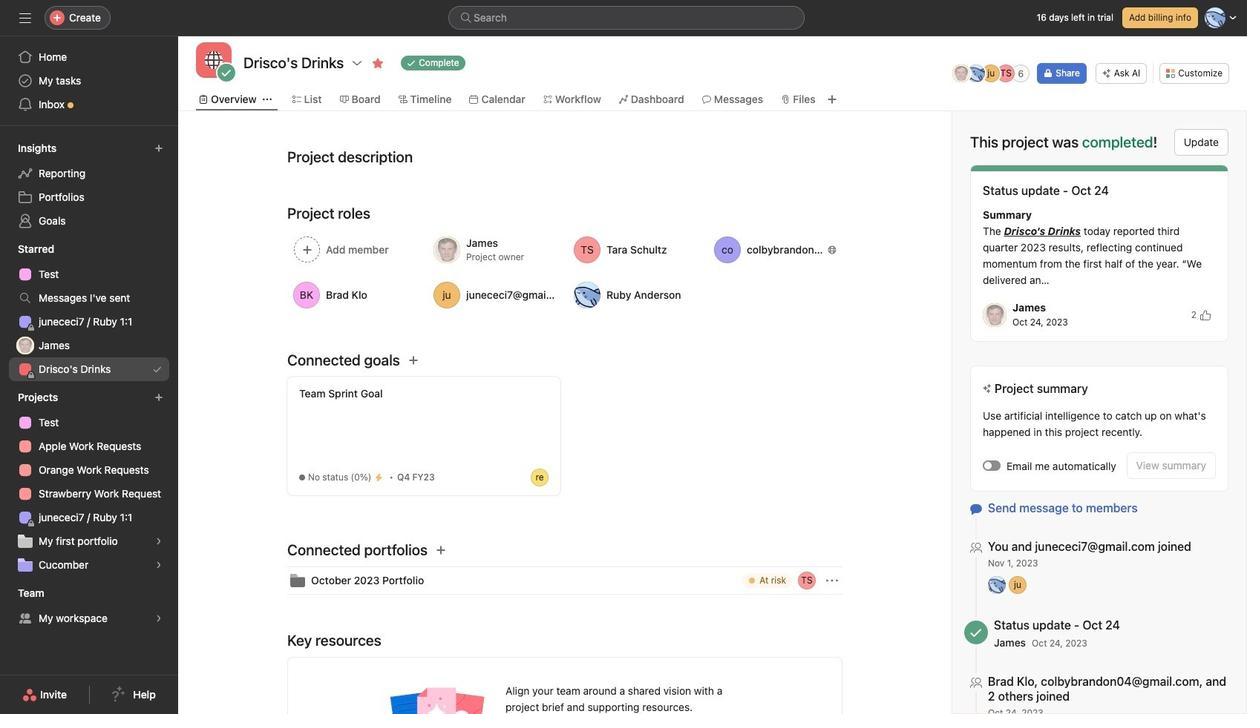 Task type: locate. For each thing, give the bounding box(es) containing it.
globe image
[[205, 51, 223, 69]]

list box
[[448, 6, 805, 30]]

switch
[[983, 461, 1001, 471]]

add goal image
[[407, 355, 419, 367]]

projects element
[[0, 384, 178, 580]]

new insights image
[[154, 144, 163, 153]]

add to portfolio image
[[435, 545, 447, 557]]

insights element
[[0, 135, 178, 236]]

list item
[[287, 568, 842, 595]]

actions image
[[826, 575, 838, 587]]

see details, my workspace image
[[154, 615, 163, 624]]

hide sidebar image
[[19, 12, 31, 24]]



Task type: describe. For each thing, give the bounding box(es) containing it.
starred element
[[0, 236, 178, 384]]

see details, cucomber image
[[154, 561, 163, 570]]

show options image
[[351, 57, 363, 69]]

global element
[[0, 36, 178, 125]]

teams element
[[0, 580, 178, 634]]

remove from starred image
[[372, 57, 384, 69]]

toggle owner popover image
[[798, 572, 816, 590]]

tab actions image
[[263, 95, 271, 104]]

latest status update element
[[970, 165, 1228, 342]]

new project or portfolio image
[[154, 393, 163, 402]]

add tab image
[[826, 94, 838, 105]]

2 likes. click to like this task image
[[1200, 309, 1211, 321]]

see details, my first portfolio image
[[154, 537, 163, 546]]



Task type: vqa. For each thing, say whether or not it's contained in the screenshot.
TAGS FOR ROCKET CELL
no



